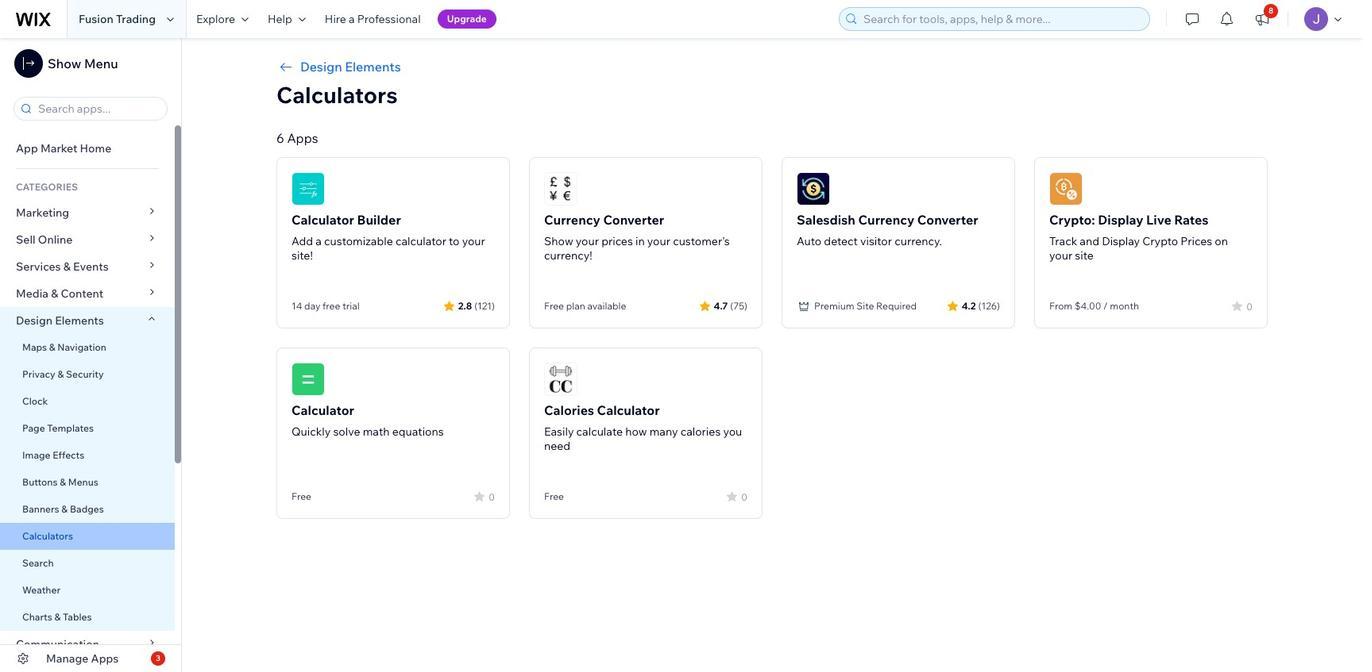 Task type: describe. For each thing, give the bounding box(es) containing it.
fusion
[[79, 12, 113, 26]]

2.8 (121)
[[458, 300, 495, 312]]

your left 'prices'
[[576, 234, 599, 249]]

site!
[[292, 249, 313, 263]]

show inside show menu button
[[48, 56, 81, 71]]

/
[[1104, 300, 1108, 312]]

clock link
[[0, 388, 175, 415]]

customer's
[[673, 234, 730, 249]]

calculator builder add a customizable calculator to your site!
[[292, 212, 485, 263]]

0 for rates
[[1247, 301, 1253, 313]]

templates
[[47, 423, 94, 435]]

equations
[[392, 425, 444, 439]]

communication
[[16, 638, 102, 652]]

search
[[22, 558, 54, 570]]

effects
[[53, 450, 84, 462]]

communication link
[[0, 632, 175, 659]]

salesdish
[[797, 212, 855, 228]]

free
[[323, 300, 340, 312]]

sell online link
[[0, 226, 175, 253]]

day
[[304, 300, 320, 312]]

calories calculator easily calculate how many calories you need
[[544, 403, 742, 454]]

site
[[1075, 249, 1094, 263]]

Search for tools, apps, help & more... field
[[859, 8, 1145, 30]]

1 vertical spatial design elements link
[[0, 307, 175, 334]]

app market home link
[[0, 135, 175, 162]]

charts & tables
[[22, 612, 92, 624]]

apps for 6 apps
[[287, 130, 318, 146]]

weather
[[22, 585, 60, 597]]

& for security
[[58, 369, 64, 381]]

calculator for quickly
[[292, 403, 354, 419]]

page templates link
[[0, 415, 175, 442]]

free left plan
[[544, 300, 564, 312]]

quickly
[[292, 425, 331, 439]]

0 for calculate
[[741, 491, 748, 503]]

privacy
[[22, 369, 55, 381]]

customizable
[[324, 234, 393, 249]]

site
[[857, 300, 874, 312]]

upgrade
[[447, 13, 487, 25]]

4.7
[[714, 300, 728, 312]]

currency!
[[544, 249, 592, 263]]

detect
[[824, 234, 858, 249]]

marketing
[[16, 206, 69, 220]]

& for content
[[51, 287, 58, 301]]

currency inside the currency converter show your prices in your customer's currency!
[[544, 212, 600, 228]]

your inside the crypto: display live rates track and display crypto prices on your site
[[1049, 249, 1073, 263]]

fusion trading
[[79, 12, 156, 26]]

2.8
[[458, 300, 472, 312]]

design elements inside the sidebar element
[[16, 314, 104, 328]]

(126)
[[978, 300, 1000, 312]]

search link
[[0, 551, 175, 578]]

upgrade button
[[437, 10, 496, 29]]

free for calories
[[544, 491, 564, 503]]

Search apps... field
[[33, 98, 162, 120]]

plan
[[566, 300, 585, 312]]

crypto
[[1143, 234, 1178, 249]]

& for menus
[[60, 477, 66, 489]]

premium
[[814, 300, 854, 312]]

categories
[[16, 181, 78, 193]]

calculators link
[[0, 524, 175, 551]]

sell online
[[16, 233, 73, 247]]

month
[[1110, 300, 1139, 312]]

app
[[16, 141, 38, 156]]

4.2
[[962, 300, 976, 312]]

weather link
[[0, 578, 175, 605]]

4.2 (126)
[[962, 300, 1000, 312]]

3
[[156, 654, 160, 664]]

0 vertical spatial display
[[1098, 212, 1144, 228]]

professional
[[357, 12, 421, 26]]

navigation
[[57, 342, 106, 354]]

6
[[276, 130, 284, 146]]

required
[[876, 300, 917, 312]]

page templates
[[22, 423, 96, 435]]

crypto:
[[1049, 212, 1095, 228]]

crypto: display live rates logo image
[[1049, 172, 1083, 206]]

many
[[650, 425, 678, 439]]

menus
[[68, 477, 98, 489]]

help button
[[258, 0, 315, 38]]

manage apps
[[46, 652, 119, 667]]

add
[[292, 234, 313, 249]]

sidebar element
[[0, 38, 182, 673]]

from $4.00 / month
[[1049, 300, 1139, 312]]

calories
[[681, 425, 721, 439]]

solve
[[333, 425, 360, 439]]

elements inside the sidebar element
[[55, 314, 104, 328]]

0 vertical spatial elements
[[345, 59, 401, 75]]

your inside calculator builder add a customizable calculator to your site!
[[462, 234, 485, 249]]

track
[[1049, 234, 1077, 249]]

0 vertical spatial design elements
[[300, 59, 401, 75]]

banners & badges
[[22, 504, 104, 516]]

maps & navigation link
[[0, 334, 175, 361]]



Task type: locate. For each thing, give the bounding box(es) containing it.
0 vertical spatial design
[[300, 59, 342, 75]]

online
[[38, 233, 73, 247]]

1 horizontal spatial design elements link
[[276, 57, 1268, 76]]

show
[[48, 56, 81, 71], [544, 234, 573, 249]]

currency.
[[895, 234, 942, 249]]

free down the quickly
[[292, 491, 311, 503]]

market
[[40, 141, 77, 156]]

currency down 'currency converter logo'
[[544, 212, 600, 228]]

currency up "visitor"
[[858, 212, 915, 228]]

1 vertical spatial design elements
[[16, 314, 104, 328]]

1 horizontal spatial converter
[[917, 212, 979, 228]]

1 horizontal spatial show
[[544, 234, 573, 249]]

& for tables
[[54, 612, 61, 624]]

services & events
[[16, 260, 109, 274]]

need
[[544, 439, 571, 454]]

0 horizontal spatial currency
[[544, 212, 600, 228]]

your right in
[[647, 234, 670, 249]]

(75)
[[730, 300, 748, 312]]

and
[[1080, 234, 1099, 249]]

hire a professional
[[325, 12, 421, 26]]

1 horizontal spatial calculators
[[276, 81, 398, 109]]

maps
[[22, 342, 47, 354]]

1 vertical spatial apps
[[91, 652, 119, 667]]

0 horizontal spatial apps
[[91, 652, 119, 667]]

rates
[[1174, 212, 1209, 228]]

events
[[73, 260, 109, 274]]

currency converter show your prices in your customer's currency!
[[544, 212, 730, 263]]

apps right '6' at the left top of page
[[287, 130, 318, 146]]

charts
[[22, 612, 52, 624]]

available
[[587, 300, 626, 312]]

services
[[16, 260, 61, 274]]

app market home
[[16, 141, 111, 156]]

design
[[300, 59, 342, 75], [16, 314, 52, 328]]

0 for math
[[489, 491, 495, 503]]

image
[[22, 450, 50, 462]]

0
[[1247, 301, 1253, 313], [489, 491, 495, 503], [741, 491, 748, 503]]

0 horizontal spatial design
[[16, 314, 52, 328]]

currency inside salesdish currency converter auto detect visitor currency.
[[858, 212, 915, 228]]

0 vertical spatial show
[[48, 56, 81, 71]]

privacy & security link
[[0, 361, 175, 388]]

your left site
[[1049, 249, 1073, 263]]

1 horizontal spatial elements
[[345, 59, 401, 75]]

2 horizontal spatial 0
[[1247, 301, 1253, 313]]

a right hire
[[349, 12, 355, 26]]

& right privacy
[[58, 369, 64, 381]]

& inside "link"
[[49, 342, 55, 354]]

hire a professional link
[[315, 0, 430, 38]]

help
[[268, 12, 292, 26]]

0 horizontal spatial 0
[[489, 491, 495, 503]]

free down need
[[544, 491, 564, 503]]

& right maps
[[49, 342, 55, 354]]

1 vertical spatial display
[[1102, 234, 1140, 249]]

0 horizontal spatial elements
[[55, 314, 104, 328]]

premium site required
[[814, 300, 917, 312]]

design inside the sidebar element
[[16, 314, 52, 328]]

design elements down hire
[[300, 59, 401, 75]]

a inside hire a professional "link"
[[349, 12, 355, 26]]

0 vertical spatial design elements link
[[276, 57, 1268, 76]]

hire
[[325, 12, 346, 26]]

1 horizontal spatial a
[[349, 12, 355, 26]]

apps right "manage"
[[91, 652, 119, 667]]

design elements up maps & navigation
[[16, 314, 104, 328]]

prices
[[1181, 234, 1212, 249]]

design up maps
[[16, 314, 52, 328]]

show left menu
[[48, 56, 81, 71]]

buttons & menus link
[[0, 470, 175, 497]]

calculator up add
[[292, 212, 354, 228]]

maps & navigation
[[22, 342, 106, 354]]

a
[[349, 12, 355, 26], [316, 234, 322, 249]]

& left menus
[[60, 477, 66, 489]]

4.7 (75)
[[714, 300, 748, 312]]

calculator logo image
[[292, 363, 325, 396]]

& left tables
[[54, 612, 61, 624]]

manage
[[46, 652, 89, 667]]

media & content link
[[0, 280, 175, 307]]

calories
[[544, 403, 594, 419]]

math
[[363, 425, 390, 439]]

currency
[[544, 212, 600, 228], [858, 212, 915, 228]]

calculator inside calories calculator easily calculate how many calories you need
[[597, 403, 660, 419]]

0 vertical spatial calculators
[[276, 81, 398, 109]]

0 vertical spatial a
[[349, 12, 355, 26]]

calculator up the quickly
[[292, 403, 354, 419]]

menu
[[84, 56, 118, 71]]

how
[[625, 425, 647, 439]]

calculators up 6 apps
[[276, 81, 398, 109]]

content
[[61, 287, 104, 301]]

calculator
[[396, 234, 446, 249]]

1 vertical spatial show
[[544, 234, 573, 249]]

visitor
[[860, 234, 892, 249]]

charts & tables link
[[0, 605, 175, 632]]

in
[[636, 234, 645, 249]]

calories calculator  logo image
[[544, 363, 578, 396]]

converter up currency.
[[917, 212, 979, 228]]

apps for manage apps
[[91, 652, 119, 667]]

0 horizontal spatial calculators
[[22, 531, 73, 543]]

& for badges
[[61, 504, 68, 516]]

8
[[1269, 6, 1274, 16]]

(121)
[[474, 300, 495, 312]]

0 horizontal spatial design elements
[[16, 314, 104, 328]]

builder
[[357, 212, 401, 228]]

your right to
[[462, 234, 485, 249]]

&
[[63, 260, 71, 274], [51, 287, 58, 301], [49, 342, 55, 354], [58, 369, 64, 381], [60, 477, 66, 489], [61, 504, 68, 516], [54, 612, 61, 624]]

0 horizontal spatial show
[[48, 56, 81, 71]]

1 vertical spatial a
[[316, 234, 322, 249]]

calculator
[[292, 212, 354, 228], [292, 403, 354, 419], [597, 403, 660, 419]]

media
[[16, 287, 48, 301]]

6 apps
[[276, 130, 318, 146]]

salesdish currency converter logo image
[[797, 172, 830, 206]]

apps inside the sidebar element
[[91, 652, 119, 667]]

display right and
[[1102, 234, 1140, 249]]

& left badges
[[61, 504, 68, 516]]

1 vertical spatial calculators
[[22, 531, 73, 543]]

1 horizontal spatial design elements
[[300, 59, 401, 75]]

calculator inside calculator builder add a customizable calculator to your site!
[[292, 212, 354, 228]]

from
[[1049, 300, 1073, 312]]

elements down hire a professional "link"
[[345, 59, 401, 75]]

converter up in
[[603, 212, 664, 228]]

0 horizontal spatial converter
[[603, 212, 664, 228]]

marketing link
[[0, 199, 175, 226]]

converter
[[603, 212, 664, 228], [917, 212, 979, 228]]

a right add
[[316, 234, 322, 249]]

on
[[1215, 234, 1228, 249]]

2 converter from the left
[[917, 212, 979, 228]]

& left events
[[63, 260, 71, 274]]

0 horizontal spatial a
[[316, 234, 322, 249]]

1 vertical spatial design
[[16, 314, 52, 328]]

2 currency from the left
[[858, 212, 915, 228]]

image effects link
[[0, 442, 175, 470]]

show inside the currency converter show your prices in your customer's currency!
[[544, 234, 573, 249]]

1 horizontal spatial 0
[[741, 491, 748, 503]]

elements up navigation
[[55, 314, 104, 328]]

show menu
[[48, 56, 118, 71]]

1 currency from the left
[[544, 212, 600, 228]]

$4.00
[[1075, 300, 1101, 312]]

a inside calculator builder add a customizable calculator to your site!
[[316, 234, 322, 249]]

design elements link
[[276, 57, 1268, 76], [0, 307, 175, 334]]

badges
[[70, 504, 104, 516]]

calculator up how
[[597, 403, 660, 419]]

& for navigation
[[49, 342, 55, 354]]

converter inside the currency converter show your prices in your customer's currency!
[[603, 212, 664, 228]]

converter inside salesdish currency converter auto detect visitor currency.
[[917, 212, 979, 228]]

1 vertical spatial elements
[[55, 314, 104, 328]]

0 vertical spatial apps
[[287, 130, 318, 146]]

& for events
[[63, 260, 71, 274]]

design down hire
[[300, 59, 342, 75]]

live
[[1146, 212, 1172, 228]]

display up and
[[1098, 212, 1144, 228]]

calculators down banners at the bottom
[[22, 531, 73, 543]]

1 converter from the left
[[603, 212, 664, 228]]

calculators inside the sidebar element
[[22, 531, 73, 543]]

& right media
[[51, 287, 58, 301]]

1 horizontal spatial design
[[300, 59, 342, 75]]

clock
[[22, 396, 48, 408]]

currency converter logo image
[[544, 172, 578, 206]]

calculate
[[576, 425, 623, 439]]

1 horizontal spatial currency
[[858, 212, 915, 228]]

buttons & menus
[[22, 477, 98, 489]]

free plan available
[[544, 300, 626, 312]]

0 horizontal spatial design elements link
[[0, 307, 175, 334]]

show down 'currency converter logo'
[[544, 234, 573, 249]]

1 horizontal spatial apps
[[287, 130, 318, 146]]

home
[[80, 141, 111, 156]]

sell
[[16, 233, 35, 247]]

free for calculator
[[292, 491, 311, 503]]

apps
[[287, 130, 318, 146], [91, 652, 119, 667]]

calculator builder logo image
[[292, 172, 325, 206]]

14 day free trial
[[292, 300, 360, 312]]

calculator for builder
[[292, 212, 354, 228]]

trading
[[116, 12, 156, 26]]

buttons
[[22, 477, 58, 489]]

trial
[[342, 300, 360, 312]]

calculator inside calculator quickly solve math equations
[[292, 403, 354, 419]]

show menu button
[[14, 49, 118, 78]]



Task type: vqa. For each thing, say whether or not it's contained in the screenshot.
(126)
yes



